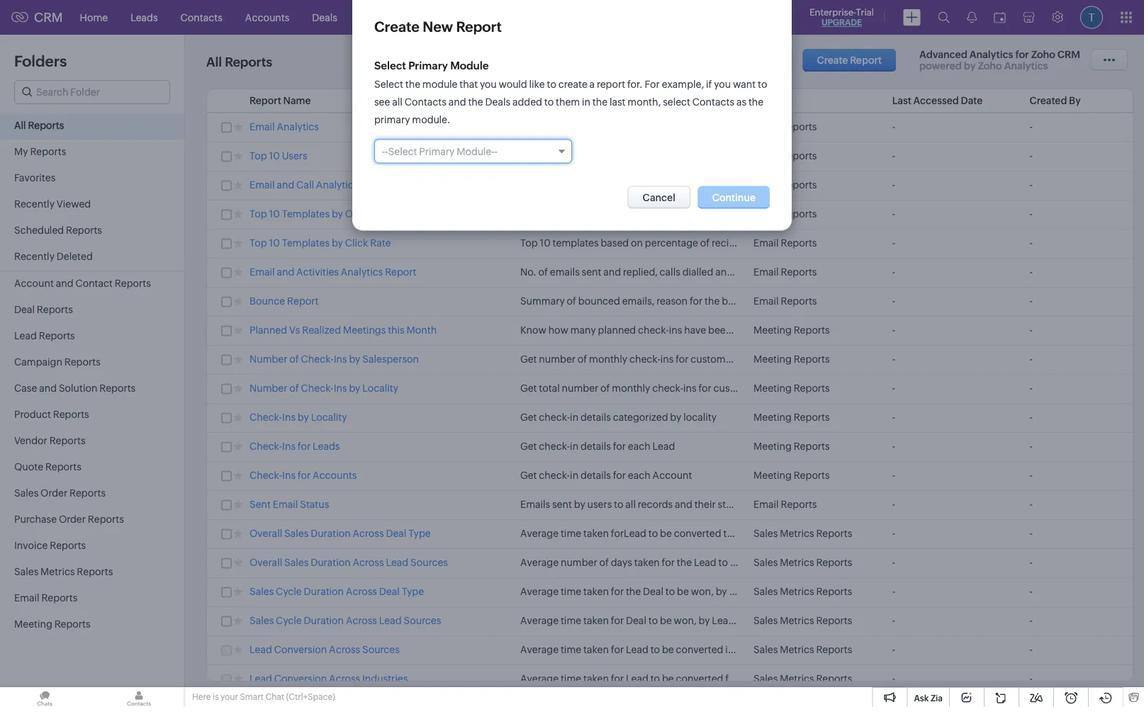 Task type: describe. For each thing, give the bounding box(es) containing it.
for
[[645, 79, 660, 90]]

by up 'check-ins for leads'
[[298, 412, 309, 423]]

the up average time taken for deal to be won, by lead source
[[626, 586, 641, 598]]

the left six
[[741, 674, 756, 685]]

deal up average time taken for deal to be won, by lead source
[[643, 586, 664, 598]]

in down the get check-in details for each lead
[[570, 470, 579, 481]]

templates for click
[[282, 238, 330, 249]]

average for average time taken for the deal to be won, by type sales metrics reports
[[520, 586, 559, 598]]

product
[[14, 409, 51, 421]]

listed
[[906, 267, 931, 278]]

1 vertical spatial monthly
[[612, 383, 651, 394]]

deal down average time taken for the deal to be won, by type sales metrics reports
[[626, 616, 647, 627]]

clicked
[[806, 238, 839, 249]]

check- for check-ins for accounts
[[250, 470, 282, 481]]

the right as
[[749, 96, 764, 108]]

purchase order reports
[[14, 514, 124, 525]]

0 horizontal spatial crm
[[34, 10, 63, 25]]

meeting for ins
[[754, 383, 792, 394]]

create for create new report
[[374, 18, 420, 35]]

crm inside 'advanced analytics for zoho crm powered by zoho analytics'
[[1058, 49, 1081, 60]]

campaign reports
[[14, 357, 101, 368]]

0 horizontal spatial contacts
[[181, 12, 223, 23]]

the right related
[[982, 296, 997, 307]]

of left different
[[758, 528, 767, 540]]

(ctrl+space)
[[286, 693, 335, 702]]

1 vertical spatial account
[[653, 470, 692, 481]]

by right completed
[[794, 354, 806, 365]]

2 bounce from the left
[[999, 296, 1034, 307]]

average for average time taken forlead to be converted to deal of different type
[[520, 528, 559, 540]]

and left their
[[675, 499, 693, 511]]

get for get check-in details for each lead
[[520, 441, 537, 452]]

of left emails
[[539, 267, 548, 278]]

days
[[611, 557, 632, 569]]

by down get check-in details for each account
[[574, 499, 586, 511]]

1 horizontal spatial module
[[938, 121, 973, 133]]

get number of monthly check-ins for customers completed by each salesperson
[[520, 354, 889, 365]]

deal up overall sales duration across lead sources
[[386, 528, 407, 540]]

top for top 10 templates based on percentage of recipients who have opened the email
[[520, 208, 538, 220]]

average for average time taken for deal to be won, by lead source
[[520, 616, 559, 627]]

time for average time taken for deal to be won, by lead source
[[561, 616, 582, 627]]

be down average time taken for deal to be won, by lead source
[[662, 645, 674, 656]]

ins down number of check-ins by salesperson 'link' on the left
[[334, 383, 347, 394]]

1 horizontal spatial representatives
[[1013, 267, 1084, 278]]

and down folder
[[764, 121, 782, 133]]

to down average time taken for the deal to be won, by type sales metrics reports
[[649, 616, 658, 627]]

email reports for opened
[[754, 208, 817, 220]]

2 salesperson from the left
[[832, 354, 889, 365]]

2 vertical spatial sent
[[552, 499, 572, 511]]

cancel
[[643, 192, 676, 203]]

sent for mails
[[576, 179, 596, 191]]

email reports for clicked
[[754, 238, 817, 249]]

activities
[[296, 267, 339, 278]]

by up average time taken for lead to be converted in the past 6 months, by source
[[699, 616, 710, 627]]

planned
[[250, 325, 287, 336]]

0 horizontal spatial locality
[[684, 412, 717, 423]]

overall sales duration across lead sources link
[[250, 557, 448, 571]]

templates for open
[[282, 208, 330, 220]]

industries
[[362, 674, 408, 685]]

by right 'listed'
[[933, 267, 944, 278]]

and left call
[[277, 179, 294, 191]]

create
[[559, 79, 588, 90]]

current
[[799, 325, 833, 336]]

sales metrics reports down invoice reports
[[14, 567, 113, 578]]

tasks link
[[349, 0, 397, 34]]

2 horizontal spatial contacts
[[693, 96, 735, 108]]

across for overall sales duration across deal type
[[353, 528, 384, 540]]

meeting for account
[[754, 470, 792, 481]]

top 10 templates by click rate
[[250, 238, 391, 249]]

get for get check-in details categorized by locality
[[520, 412, 537, 423]]

sales metrics reports link
[[0, 560, 184, 586]]

no. for no. of emails sent and replied, calls dialled and received, events, checkins, and tasks listed by date and sales representatives
[[520, 267, 537, 278]]

calls for attended
[[654, 179, 675, 191]]

1 vertical spatial leads
[[313, 441, 340, 452]]

1 horizontal spatial contacts
[[405, 96, 447, 108]]

that
[[460, 79, 478, 90]]

0 vertical spatial type
[[811, 528, 831, 540]]

report inside email and activities analytics report link
[[385, 267, 417, 278]]

ins for locality
[[282, 412, 296, 423]]

summary for summary of the email status(sent, bounced, opened, and clicked) based on date, template, module and user
[[520, 121, 565, 133]]

by left industry
[[834, 674, 845, 685]]

create for create report
[[817, 55, 848, 66]]

0 horizontal spatial meetings
[[343, 325, 386, 336]]

if
[[706, 79, 712, 90]]

top for top 10 users based on mails sent rate
[[520, 150, 538, 162]]

be down average time taken for lead to be converted in the past 6 months, by source
[[662, 674, 674, 685]]

how
[[549, 325, 569, 336]]

by right 6
[[823, 645, 835, 656]]

cycle for sales cycle duration across lead sources
[[276, 616, 302, 627]]

details for lead
[[581, 441, 611, 452]]

top for top 10 templates by open rate
[[250, 208, 267, 220]]

0 horizontal spatial leads
[[131, 12, 158, 23]]

categorized
[[613, 412, 668, 423]]

on for top 10 users based on mails sent rate
[[610, 150, 622, 162]]

email inside "link"
[[273, 499, 298, 511]]

by inside 'advanced analytics for zoho crm powered by zoho analytics'
[[964, 60, 976, 72]]

primary inside 'select primary module select the module that you would like to create a report for. for example, if you want to see all contacts and the deals added to them in the last month, select contacts as the primary module.'
[[409, 60, 448, 72]]

0 vertical spatial monthly
[[589, 354, 628, 365]]

10 for top 10 templates by open rate
[[269, 208, 280, 220]]

past for six
[[758, 674, 778, 685]]

for.
[[628, 79, 643, 90]]

based right clicked)
[[822, 121, 851, 133]]

for inside 'advanced analytics for zoho crm powered by zoho analytics'
[[1016, 49, 1029, 60]]

email reports down clicked)
[[754, 150, 817, 162]]

as
[[737, 96, 747, 108]]

0 vertical spatial sent
[[649, 150, 671, 162]]

email and activities analytics report
[[250, 267, 417, 278]]

of down 'many'
[[578, 354, 587, 365]]

rate for top 10 templates based on percentage of recipients who have opened the email
[[373, 208, 394, 220]]

home
[[80, 12, 108, 23]]

number for number of check-ins by locality
[[250, 383, 288, 394]]

10 for top 10 users based on mails sent rate
[[540, 150, 551, 162]]

conversion for lead conversion across industries
[[274, 674, 327, 685]]

0 vertical spatial deals
[[312, 12, 337, 23]]

month,
[[628, 96, 661, 108]]

reports inside "link"
[[66, 225, 102, 236]]

leads link
[[119, 0, 169, 34]]

of down top 10 templates based on percentage of recipients who have opened the email
[[700, 238, 710, 249]]

by down average number of days taken for the lead to be converted to deal from various lead sources
[[716, 586, 727, 598]]

purchase order reports link
[[0, 508, 184, 534]]

check- down number of check-ins by salesperson 'link' on the left
[[301, 383, 334, 394]]

0 vertical spatial account
[[14, 278, 54, 289]]

be up average time taken for deal to be won, by lead source
[[677, 586, 689, 598]]

recently viewed link
[[0, 192, 184, 218]]

to right forlead
[[649, 528, 658, 540]]

select
[[663, 96, 691, 108]]

trial
[[856, 7, 874, 17]]

module
[[450, 60, 489, 72]]

ins for for
[[661, 354, 674, 365]]

of down no. of mails sent and replied, calls attended and missed by sales representatives
[[700, 208, 710, 220]]

number for number of check-ins by salesperson
[[250, 354, 288, 365]]

sent email status link
[[250, 499, 329, 513]]

click
[[345, 238, 368, 249]]

is
[[213, 693, 219, 702]]

1 vertical spatial number
[[562, 383, 599, 394]]

1 horizontal spatial locality
[[778, 383, 811, 394]]

all inside 'select primary module select the module that you would like to create a report for. for example, if you want to see all contacts and the deals added to them in the last month, select contacts as the primary module.'
[[392, 96, 403, 108]]

last
[[893, 95, 912, 106]]

converted down their
[[674, 528, 722, 540]]

records
[[638, 499, 673, 511]]

of left days
[[600, 557, 609, 569]]

check- inside 'link'
[[301, 354, 334, 365]]

across down the lead conversion across sources link
[[329, 674, 360, 685]]

report up module on the top of the page
[[456, 18, 502, 35]]

and left missed at the top right of the page
[[721, 179, 739, 191]]

record
[[903, 296, 934, 307]]

module.
[[412, 114, 451, 126]]

top 10 templates by open rate
[[250, 208, 394, 220]]

sales order reports link
[[0, 481, 184, 508]]

and right 'listed'
[[969, 267, 986, 278]]

be down average time taken for the deal to be won, by type sales metrics reports
[[660, 616, 672, 627]]

my reports link
[[0, 140, 184, 166]]

meetings link
[[397, 0, 462, 34]]

no. of emails sent and replied, calls dialled and received, events, checkins, and tasks listed by date and sales representatives
[[520, 267, 1084, 278]]

opened,
[[724, 121, 762, 133]]

1 vertical spatial all
[[626, 499, 636, 511]]

folder
[[754, 95, 784, 106]]

deals inside 'select primary module select the module that you would like to create a report for. for example, if you want to see all contacts and the deals added to them in the last month, select contacts as the primary module.'
[[485, 96, 511, 108]]

0 horizontal spatial source
[[737, 616, 768, 627]]

in up the get check-in details for each lead
[[570, 412, 579, 423]]

opened
[[806, 208, 842, 220]]

1 horizontal spatial all
[[206, 55, 222, 70]]

sales cycle duration across deal type
[[250, 586, 424, 598]]

deal left from
[[805, 557, 826, 569]]

top for top 10 templates based on percentage of recipients who have clicked the email
[[520, 238, 538, 249]]

0 vertical spatial won,
[[691, 586, 714, 598]]

across down "sales cycle duration across lead sources" link
[[329, 645, 360, 656]]

the left 6
[[736, 645, 751, 656]]

of down them
[[567, 121, 577, 133]]

across for sales cycle duration across lead sources
[[346, 616, 377, 627]]

and inside 'select primary module select the module that you would like to create a report for. for example, if you want to see all contacts and the deals added to them in the last month, select contacts as the primary module.'
[[449, 96, 466, 108]]

deal up average number of days taken for the lead to be converted to deal from various lead sources
[[735, 528, 756, 540]]

to up forlead
[[614, 499, 624, 511]]

quote
[[14, 462, 43, 473]]

the down events,
[[785, 296, 800, 307]]

converted down average time taken for lead to be converted in the past 6 months, by source
[[676, 674, 724, 685]]

10 for top 10 templates based on percentage of recipients who have opened the email
[[540, 208, 551, 220]]

of inside 'link'
[[290, 354, 299, 365]]

report left name
[[250, 95, 281, 106]]

1 vertical spatial accounts
[[313, 470, 357, 481]]

to down different
[[794, 557, 803, 569]]

0 vertical spatial each
[[808, 354, 830, 365]]

and left "tasks"
[[861, 267, 878, 278]]

mails
[[550, 179, 574, 191]]

email reports for bounce
[[754, 296, 817, 307]]

to down status at the bottom right of the page
[[724, 528, 733, 540]]

duration for overall sales duration across deal type
[[311, 528, 351, 540]]

in up average time taken for lead to be converted for the past six months, by industry
[[726, 645, 734, 656]]

1 vertical spatial won,
[[674, 616, 697, 627]]

to up average time taken for deal to be won, by lead source
[[666, 586, 675, 598]]

chat
[[265, 693, 284, 702]]

the left bounce,
[[705, 296, 720, 307]]

converted down different
[[744, 557, 792, 569]]

ins inside 'link'
[[334, 354, 347, 365]]

email reports for events,
[[754, 267, 817, 278]]

product reports
[[14, 409, 89, 421]]

of left bounced
[[567, 296, 577, 307]]

templates for top 10 templates based on percentage of recipients who have clicked the email
[[553, 238, 599, 249]]

sales metrics reports for average time taken forlead to be converted to deal of different type
[[754, 528, 853, 540]]

taken for average time taken for lead to be converted for the past six months, by industry
[[584, 674, 609, 685]]

the left current
[[782, 325, 797, 336]]

analytics down signals element
[[970, 49, 1014, 60]]

0 vertical spatial users
[[553, 150, 577, 162]]

of up check-ins by locality
[[290, 383, 299, 394]]

and down top 10 users based on mails sent rate
[[598, 179, 616, 191]]

the left last at the right of the page
[[593, 96, 608, 108]]

zia
[[931, 694, 943, 703]]

chats image
[[0, 688, 89, 708]]

check-ins for leads link
[[250, 441, 340, 455]]

check-ins by locality
[[250, 412, 347, 423]]

completed
[[742, 354, 792, 365]]

module inside 'select primary module select the module that you would like to create a report for. for example, if you want to see all contacts and the deals added to them in the last month, select contacts as the primary module.'
[[423, 79, 458, 90]]

home link
[[68, 0, 119, 34]]

duration for sales cycle duration across lead sources
[[304, 616, 344, 627]]

overall for overall sales duration across deal type
[[250, 528, 282, 540]]

by right created at the top of the page
[[1069, 95, 1081, 106]]

bounce report link
[[250, 296, 319, 309]]

ask
[[914, 694, 929, 703]]

0 horizontal spatial zoho
[[978, 60, 1002, 72]]

0 vertical spatial locality
[[363, 383, 399, 394]]

and up bounced
[[604, 267, 621, 278]]

of up get check-in details categorized by locality
[[601, 383, 610, 394]]

1 horizontal spatial users
[[588, 499, 612, 511]]

0 horizontal spatial sales
[[789, 179, 812, 191]]

dialled
[[683, 267, 714, 278]]

10 for top 10 templates by click rate
[[269, 238, 280, 249]]

status(sent,
[[623, 121, 676, 133]]

salesperson inside 'link'
[[363, 354, 419, 365]]

meeting reports for know how many planned check-ins have been realized in the current month
[[754, 325, 830, 336]]

the up average time taken for the deal to be won, by type sales metrics reports
[[677, 557, 692, 569]]

ins for have
[[669, 325, 682, 336]]

by inside 'link'
[[349, 354, 361, 365]]

1 vertical spatial all reports
[[14, 120, 64, 131]]

and right dialled
[[716, 267, 733, 278]]

0 vertical spatial email
[[596, 121, 621, 133]]

email reports link
[[0, 586, 184, 613]]

check-ins for accounts link
[[250, 470, 357, 484]]

no. of mails sent and replied, calls attended and missed by sales representatives
[[520, 179, 885, 191]]

clicked)
[[784, 121, 820, 133]]

months, for six
[[794, 674, 832, 685]]

advanced analytics for zoho crm powered by zoho analytics
[[920, 49, 1081, 72]]

the right 'clicked'
[[841, 238, 856, 249]]

module-
[[457, 146, 495, 157]]

reports inside 'link'
[[45, 462, 81, 473]]

--select primary module--
[[382, 146, 498, 157]]

recently for recently viewed
[[14, 199, 55, 210]]

enterprise-trial upgrade
[[810, 7, 874, 27]]

past for 6
[[753, 645, 773, 656]]

by left open
[[332, 208, 343, 220]]

number of check-ins by salesperson
[[250, 354, 419, 365]]

and down deleted
[[56, 278, 73, 289]]

to up average time taken for the deal to be won, by type sales metrics reports
[[719, 557, 728, 569]]

average time taken for deal to be won, by lead source
[[520, 616, 768, 627]]

across for sales cycle duration across deal type
[[346, 586, 377, 598]]

here
[[192, 693, 211, 702]]

attended
[[677, 179, 719, 191]]

in right realized
[[772, 325, 780, 336]]

by right missed at the top right of the page
[[776, 179, 787, 191]]

deal up 'lead reports'
[[14, 304, 35, 316]]

be up average time taken for the deal to be won, by type sales metrics reports
[[730, 557, 742, 569]]

and right case
[[39, 383, 57, 394]]

to down average time taken for deal to be won, by lead source
[[651, 645, 660, 656]]

by down get total number of monthly check-ins for customers by locality
[[670, 412, 682, 423]]

various
[[852, 557, 885, 569]]

the down the 'that'
[[468, 96, 483, 108]]

meeting reports for get total number of monthly check-ins for customers by locality
[[754, 383, 830, 394]]

average time taken forlead to be converted to deal of different type
[[520, 528, 831, 540]]

the left record
[[886, 296, 901, 307]]

1 vertical spatial select
[[374, 79, 403, 90]]

analytics down click
[[341, 267, 383, 278]]

on for top 10 templates based on percentage of recipients who have clicked the email
[[631, 238, 643, 249]]

invoice reports
[[14, 540, 86, 552]]

analytics down name
[[277, 121, 319, 133]]

summary of bounced emails, reason for the bounce, date the bounce occurred, the record related to the bounce etc.
[[520, 296, 1054, 307]]

analytics right call
[[316, 179, 358, 191]]

Search Folder text field
[[15, 81, 169, 104]]

recently for recently deleted
[[14, 251, 55, 262]]

order for sales
[[40, 488, 68, 499]]

email reports up different
[[754, 499, 817, 511]]

time for average time taken for lead to be converted for the past six months, by industry
[[561, 674, 582, 685]]

average for average time taken for lead to be converted in the past 6 months, by source
[[520, 645, 559, 656]]

the down them
[[579, 121, 594, 133]]

2 vertical spatial have
[[684, 325, 706, 336]]

different
[[769, 528, 809, 540]]

percentage for clicked
[[645, 238, 698, 249]]

average for average number of days taken for the lead to be converted to deal from various lead sources
[[520, 557, 559, 569]]

enterprise-
[[810, 7, 856, 17]]

metrics for average time taken for lead to be converted in the past 6 months, by source
[[780, 645, 814, 656]]

report inside bounce report link
[[287, 296, 319, 307]]

report inside create report "button"
[[850, 55, 882, 66]]

months, for 6
[[783, 645, 821, 656]]

folders
[[14, 52, 67, 69]]

sources inside the lead conversion across sources link
[[362, 645, 400, 656]]

by down completed
[[765, 383, 776, 394]]

email reports inside "link"
[[14, 593, 78, 604]]

industry
[[847, 674, 885, 685]]

create report button
[[803, 49, 896, 72]]



Task type: locate. For each thing, give the bounding box(es) containing it.
sales metrics reports up six
[[754, 645, 853, 656]]

1 vertical spatial order
[[59, 514, 86, 525]]

crm
[[34, 10, 63, 25], [1058, 49, 1081, 60]]

2 templates from the top
[[553, 238, 599, 249]]

1 vertical spatial replied,
[[623, 267, 658, 278]]

1 cycle from the top
[[276, 586, 302, 598]]

1 vertical spatial details
[[581, 441, 611, 452]]

get
[[520, 354, 537, 365], [520, 383, 537, 394], [520, 412, 537, 423], [520, 441, 537, 452], [520, 470, 537, 481]]

0 vertical spatial recently
[[14, 199, 55, 210]]

know how many planned check-ins have been realized in the current month
[[520, 325, 866, 336]]

1 vertical spatial no.
[[520, 267, 537, 278]]

5 average from the top
[[520, 645, 559, 656]]

1 vertical spatial locality
[[684, 412, 717, 423]]

email for top 10 templates based on percentage of recipients who have opened the email
[[861, 208, 886, 220]]

email for top 10 templates based on percentage of recipients who have clicked the email
[[858, 238, 883, 249]]

5 time from the top
[[561, 674, 582, 685]]

six
[[780, 674, 792, 685]]

create inside "button"
[[817, 55, 848, 66]]

based for top 10 templates based on percentage of recipients who have clicked the email
[[601, 238, 629, 249]]

meeting reports
[[754, 325, 830, 336], [754, 354, 830, 365], [754, 383, 830, 394], [754, 412, 830, 423], [754, 441, 830, 452], [754, 470, 830, 481], [14, 619, 91, 630]]

2 vertical spatial sources
[[362, 645, 400, 656]]

users
[[282, 150, 308, 162]]

check-ins for leads
[[250, 441, 340, 452]]

to right like
[[547, 79, 557, 90]]

number of check-ins by locality
[[250, 383, 399, 394]]

to up folder
[[758, 79, 768, 90]]

emails
[[550, 267, 580, 278]]

and down the 'that'
[[449, 96, 466, 108]]

time for average time taken for the deal to be won, by type sales metrics reports
[[561, 586, 582, 598]]

sales metrics reports for average time taken for lead to be converted in the past 6 months, by source
[[754, 645, 853, 656]]

2 conversion from the top
[[274, 674, 327, 685]]

2 recipients from the top
[[712, 238, 758, 249]]

overall sales duration across deal type
[[250, 528, 431, 540]]

duration inside "link"
[[304, 586, 344, 598]]

1 percentage from the top
[[645, 208, 698, 220]]

sent right mails
[[649, 150, 671, 162]]

time for average time taken for lead to be converted in the past 6 months, by source
[[561, 645, 582, 656]]

converted up average time taken for lead to be converted for the past six months, by industry
[[676, 645, 724, 656]]

want
[[733, 79, 756, 90]]

recently
[[14, 199, 55, 210], [14, 251, 55, 262]]

cancel button
[[628, 186, 691, 209]]

0 horizontal spatial all reports
[[14, 120, 64, 131]]

duration for overall sales duration across lead sources
[[311, 557, 351, 569]]

across inside "link"
[[346, 586, 377, 598]]

0 horizontal spatial date
[[762, 296, 783, 307]]

1 horizontal spatial sent
[[649, 150, 671, 162]]

zoho up created at the top of the page
[[1032, 49, 1056, 60]]

details up the get check-in details for each lead
[[581, 412, 611, 423]]

1 you from the left
[[480, 79, 497, 90]]

meeting for locality
[[754, 412, 792, 423]]

meeting reports for get check-in details for each lead
[[754, 441, 830, 452]]

2 no. from the top
[[520, 267, 537, 278]]

0 vertical spatial conversion
[[274, 645, 327, 656]]

the
[[405, 79, 421, 90], [468, 96, 483, 108], [593, 96, 608, 108], [749, 96, 764, 108], [579, 121, 594, 133], [844, 208, 859, 220], [841, 238, 856, 249], [705, 296, 720, 307], [785, 296, 800, 307], [886, 296, 901, 307], [982, 296, 997, 307], [782, 325, 797, 336], [677, 557, 692, 569], [626, 586, 641, 598], [736, 645, 751, 656], [741, 674, 756, 685]]

salesperson
[[363, 354, 419, 365], [832, 354, 889, 365]]

know
[[520, 325, 547, 336]]

on for top 10 templates based on percentage of recipients who have opened the email
[[631, 208, 643, 220]]

recently inside recently viewed link
[[14, 199, 55, 210]]

0 vertical spatial representatives
[[814, 179, 885, 191]]

0 horizontal spatial salesperson
[[363, 354, 419, 365]]

templates
[[553, 208, 599, 220], [553, 238, 599, 249]]

1 horizontal spatial accounts
[[313, 470, 357, 481]]

deals left tasks link
[[312, 12, 337, 23]]

metrics for average time taken for deal to be won, by lead source
[[780, 616, 814, 627]]

in inside 'select primary module select the module that you would like to create a report for. for example, if you want to see all contacts and the deals added to them in the last month, select contacts as the primary module.'
[[582, 96, 591, 108]]

duration for sales cycle duration across deal type
[[304, 586, 344, 598]]

1 horizontal spatial date
[[946, 267, 967, 278]]

3 details from the top
[[581, 470, 611, 481]]

to down average time taken for lead to be converted in the past 6 months, by source
[[651, 674, 660, 685]]

2 get from the top
[[520, 383, 537, 394]]

get check-in details for each account
[[520, 470, 692, 481]]

10 left users
[[269, 150, 280, 162]]

conversion up (ctrl+space)
[[274, 674, 327, 685]]

1 horizontal spatial you
[[714, 79, 731, 90]]

contacts up module.
[[405, 96, 447, 108]]

1 horizontal spatial source
[[837, 645, 868, 656]]

2 vertical spatial details
[[581, 470, 611, 481]]

2 vertical spatial select
[[388, 146, 417, 157]]

vendor reports link
[[0, 429, 184, 455]]

2 who from the top
[[760, 238, 780, 249]]

bounced,
[[678, 121, 722, 133]]

reports inside "link"
[[41, 593, 78, 604]]

3 average from the top
[[520, 586, 559, 598]]

1 vertical spatial sales
[[988, 267, 1011, 278]]

0 vertical spatial who
[[760, 208, 780, 220]]

email reports for on
[[754, 121, 817, 133]]

recipients for opened
[[712, 208, 758, 220]]

metrics for average number of days taken for the lead to be converted to deal from various lead sources
[[780, 557, 814, 569]]

4 average from the top
[[520, 616, 559, 627]]

replied, for attended
[[618, 179, 652, 191]]

zoho up the date
[[978, 60, 1002, 72]]

time for average time taken forlead to be converted to deal of different type
[[561, 528, 582, 540]]

sent inside "link"
[[250, 499, 271, 511]]

meeting
[[754, 325, 792, 336], [754, 354, 792, 365], [754, 383, 792, 394], [754, 412, 792, 423], [754, 441, 792, 452], [754, 470, 792, 481], [14, 619, 52, 630]]

of
[[567, 121, 577, 133], [539, 179, 548, 191], [700, 208, 710, 220], [700, 238, 710, 249], [539, 267, 548, 278], [567, 296, 577, 307], [290, 354, 299, 365], [578, 354, 587, 365], [290, 383, 299, 394], [601, 383, 610, 394], [758, 528, 767, 540], [600, 557, 609, 569]]

meeting for have
[[754, 325, 792, 336]]

1 vertical spatial overall
[[250, 557, 282, 569]]

your
[[221, 693, 238, 702]]

top 10 users based on mails sent rate
[[520, 150, 694, 162]]

0 vertical spatial all reports
[[206, 55, 272, 70]]

each for lead
[[628, 441, 651, 452]]

0 horizontal spatial all
[[14, 120, 26, 131]]

1 horizontal spatial locality
[[363, 383, 399, 394]]

1 no. from the top
[[520, 179, 537, 191]]

number down how
[[539, 354, 576, 365]]

forlead
[[611, 528, 647, 540]]

1 templates from the top
[[553, 208, 599, 220]]

upgrade
[[822, 18, 862, 27]]

monthly down planned
[[589, 354, 628, 365]]

1 vertical spatial crm
[[1058, 49, 1081, 60]]

details for locality
[[581, 412, 611, 423]]

0 vertical spatial meetings
[[408, 12, 451, 23]]

check-
[[301, 354, 334, 365], [301, 383, 334, 394], [250, 412, 282, 423], [250, 441, 282, 452], [250, 470, 282, 481]]

0 vertical spatial ins
[[669, 325, 682, 336]]

2 summary from the top
[[520, 296, 565, 307]]

planned
[[598, 325, 636, 336]]

lead conversion across sources
[[250, 645, 400, 656]]

top for top 10 users
[[250, 150, 267, 162]]

each
[[808, 354, 830, 365], [628, 441, 651, 452], [628, 470, 651, 481]]

primary inside field
[[419, 146, 455, 157]]

cycle
[[276, 586, 302, 598], [276, 616, 302, 627]]

campaign
[[14, 357, 62, 368]]

1 recipients from the top
[[712, 208, 758, 220]]

percentage for opened
[[645, 208, 698, 220]]

email up "tasks"
[[858, 238, 883, 249]]

order for purchase
[[59, 514, 86, 525]]

metrics for average time taken forlead to be converted to deal of different type
[[780, 528, 814, 540]]

create left new
[[374, 18, 420, 35]]

calls
[[654, 179, 675, 191], [660, 267, 681, 278]]

sources inside "sales cycle duration across lead sources" link
[[404, 616, 441, 627]]

3 get from the top
[[520, 412, 537, 423]]

10 for top 10 users
[[269, 150, 280, 162]]

email reports for by
[[754, 179, 817, 191]]

0 vertical spatial number
[[250, 354, 288, 365]]

1 vertical spatial templates
[[282, 238, 330, 249]]

sources
[[912, 557, 948, 569]]

6 average from the top
[[520, 674, 559, 685]]

past left six
[[758, 674, 778, 685]]

0 horizontal spatial account
[[14, 278, 54, 289]]

last
[[610, 96, 626, 108]]

0 vertical spatial module
[[423, 79, 458, 90]]

10 up emails
[[540, 238, 551, 249]]

0 vertical spatial select
[[374, 60, 406, 72]]

1 vertical spatial users
[[588, 499, 612, 511]]

2 average from the top
[[520, 557, 559, 569]]

contacts image
[[94, 688, 184, 708]]

5 get from the top
[[520, 470, 537, 481]]

deal
[[14, 304, 35, 316], [386, 528, 407, 540], [735, 528, 756, 540], [805, 557, 826, 569], [379, 586, 400, 598], [643, 586, 664, 598], [626, 616, 647, 627]]

3 time from the top
[[561, 616, 582, 627]]

sales metrics reports for average number of days taken for the lead to be converted to deal from various lead sources
[[754, 557, 853, 569]]

locality
[[778, 383, 811, 394], [684, 412, 717, 423]]

email
[[596, 121, 621, 133], [861, 208, 886, 220], [858, 238, 883, 249]]

check- down 'realized'
[[301, 354, 334, 365]]

have up events,
[[782, 238, 804, 249]]

sources for sales cycle duration across lead sources
[[404, 616, 441, 627]]

0 vertical spatial customers
[[691, 354, 740, 365]]

cycle inside "link"
[[276, 586, 302, 598]]

top for top 10 templates by click rate
[[250, 238, 267, 249]]

1 vertical spatial sent
[[582, 267, 602, 278]]

0 vertical spatial date
[[946, 267, 967, 278]]

1 summary from the top
[[520, 121, 565, 133]]

--Select Primary Module-- field
[[374, 139, 572, 163]]

top 10 templates based on percentage of recipients who have clicked the email
[[520, 238, 883, 249]]

1 conversion from the top
[[274, 645, 327, 656]]

be down records
[[660, 528, 672, 540]]

number for average
[[561, 557, 598, 569]]

to left them
[[544, 96, 554, 108]]

each for account
[[628, 470, 651, 481]]

1 vertical spatial rate
[[373, 208, 394, 220]]

email down last at the right of the page
[[596, 121, 621, 133]]

0 vertical spatial crm
[[34, 10, 63, 25]]

all down contacts link
[[206, 55, 222, 70]]

summary down description
[[520, 121, 565, 133]]

2 details from the top
[[581, 441, 611, 452]]

0 vertical spatial templates
[[282, 208, 330, 220]]

emails sent by users to all records and their status
[[520, 499, 746, 511]]

top 10 users link
[[250, 150, 308, 164]]

0 horizontal spatial representatives
[[814, 179, 885, 191]]

Search All Reports text field
[[630, 50, 792, 72]]

1 horizontal spatial leads
[[313, 441, 340, 452]]

source down average number of days taken for the lead to be converted to deal from various lead sources
[[737, 616, 768, 627]]

1 horizontal spatial bounce
[[999, 296, 1034, 307]]

1 horizontal spatial zoho
[[1032, 49, 1056, 60]]

2 recently from the top
[[14, 251, 55, 262]]

taken for average time taken for the deal to be won, by type sales metrics reports
[[584, 586, 609, 598]]

1 vertical spatial conversion
[[274, 674, 327, 685]]

contacts right 'leads' link
[[181, 12, 223, 23]]

2 number from the top
[[250, 383, 288, 394]]

sales inside "link"
[[250, 586, 274, 598]]

the up module.
[[405, 79, 421, 90]]

to right related
[[970, 296, 979, 307]]

leads up check-ins for accounts
[[313, 441, 340, 452]]

conversion inside lead conversion across industries link
[[274, 674, 327, 685]]

deal reports
[[14, 304, 73, 316]]

0 vertical spatial all
[[392, 96, 403, 108]]

by
[[964, 60, 976, 72], [1069, 95, 1081, 106], [776, 179, 787, 191], [332, 208, 343, 220], [332, 238, 343, 249], [933, 267, 944, 278], [349, 354, 361, 365], [794, 354, 806, 365], [349, 383, 361, 394], [765, 383, 776, 394], [298, 412, 309, 423], [670, 412, 682, 423], [574, 499, 586, 511], [716, 586, 727, 598], [699, 616, 710, 627], [823, 645, 835, 656], [834, 674, 845, 685]]

a
[[590, 79, 595, 90]]

meeting reports for get check-in details for each account
[[754, 470, 830, 481]]

recipients for clicked
[[712, 238, 758, 249]]

realized
[[302, 325, 341, 336]]

1 get from the top
[[520, 354, 537, 365]]

2 you from the left
[[714, 79, 731, 90]]

report inside email and call analytics report link
[[360, 179, 392, 191]]

0 vertical spatial months,
[[783, 645, 821, 656]]

2 cycle from the top
[[276, 616, 302, 627]]

won,
[[691, 586, 714, 598], [674, 616, 697, 627]]

2 percentage from the top
[[645, 238, 698, 249]]

2 templates from the top
[[282, 238, 330, 249]]

sales metrics reports down 6
[[754, 674, 853, 685]]

1 number from the top
[[250, 354, 288, 365]]

type right different
[[811, 528, 831, 540]]

type for sales cycle duration across deal type
[[402, 586, 424, 598]]

0 horizontal spatial deals
[[312, 12, 337, 23]]

here is your smart chat (ctrl+space)
[[192, 693, 335, 702]]

case and solution reports
[[14, 383, 136, 394]]

have
[[782, 208, 804, 220], [782, 238, 804, 249], [684, 325, 706, 336]]

past left 6
[[753, 645, 773, 656]]

get for get number of monthly check-ins for customers completed by each salesperson
[[520, 354, 537, 365]]

get for get total number of monthly check-ins for customers by locality
[[520, 383, 537, 394]]

1 horizontal spatial meetings
[[408, 12, 451, 23]]

and up bounce report
[[277, 267, 294, 278]]

be
[[660, 528, 672, 540], [730, 557, 742, 569], [677, 586, 689, 598], [660, 616, 672, 627], [662, 645, 674, 656], [662, 674, 674, 685]]

sources inside 'overall sales duration across lead sources' link
[[411, 557, 448, 569]]

based down top 10 users based on mails sent rate
[[601, 208, 629, 220]]

summary for summary of bounced emails, reason for the bounce, date the bounce occurred, the record related to the bounce etc.
[[520, 296, 565, 307]]

contacts link
[[169, 0, 234, 34]]

signals element
[[959, 0, 986, 35]]

overall for overall sales duration across lead sources
[[250, 557, 282, 569]]

module down the date
[[938, 121, 973, 133]]

month
[[835, 325, 866, 336]]

metrics for average time taken for lead to be converted for the past six months, by industry
[[780, 674, 814, 685]]

deal down 'overall sales duration across lead sources' link
[[379, 586, 400, 598]]

1 recently from the top
[[14, 199, 55, 210]]

check- up 'check-ins for leads'
[[250, 412, 282, 423]]

tasks
[[360, 12, 385, 23]]

customers
[[691, 354, 740, 365], [714, 383, 763, 394]]

4 get from the top
[[520, 441, 537, 452]]

taken for average time taken for deal to be won, by lead source
[[584, 616, 609, 627]]

1 salesperson from the left
[[363, 354, 419, 365]]

0 vertical spatial number
[[539, 354, 576, 365]]

get for get check-in details for each account
[[520, 470, 537, 481]]

4 time from the top
[[561, 645, 582, 656]]

1 horizontal spatial crm
[[1058, 49, 1081, 60]]

cycle for sales cycle duration across deal type
[[276, 586, 302, 598]]

leads right home link
[[131, 12, 158, 23]]

1 vertical spatial customers
[[714, 383, 763, 394]]

recently viewed
[[14, 199, 91, 210]]

account up records
[[653, 470, 692, 481]]

ins for accounts
[[282, 470, 296, 481]]

who down missed at the top right of the page
[[760, 208, 780, 220]]

email inside "link"
[[14, 593, 39, 604]]

checkins,
[[815, 267, 859, 278]]

1 vertical spatial calls
[[660, 267, 681, 278]]

customers down completed
[[714, 383, 763, 394]]

rate
[[673, 150, 694, 162], [373, 208, 394, 220], [370, 238, 391, 249]]

2 time from the top
[[561, 586, 582, 598]]

order
[[40, 488, 68, 499], [59, 514, 86, 525]]

average for average time taken for lead to be converted for the past six months, by industry
[[520, 674, 559, 685]]

1 vertical spatial templates
[[553, 238, 599, 249]]

bounce
[[802, 296, 838, 307], [999, 296, 1034, 307]]

realized
[[734, 325, 770, 336]]

replied, up the cancel
[[618, 179, 652, 191]]

1 horizontal spatial account
[[653, 470, 692, 481]]

1 average from the top
[[520, 528, 559, 540]]

zoho
[[1032, 49, 1056, 60], [978, 60, 1002, 72]]

meeting reports for get check-in details categorized by locality
[[754, 412, 830, 423]]

no. for no. of mails sent and replied, calls attended and missed by sales representatives
[[520, 179, 537, 191]]

2 vertical spatial ins
[[684, 383, 697, 394]]

deal inside "link"
[[379, 586, 400, 598]]

0 vertical spatial order
[[40, 488, 68, 499]]

source up industry
[[837, 645, 868, 656]]

sources for overall sales duration across lead sources
[[411, 557, 448, 569]]

case and solution reports link
[[0, 377, 184, 403]]

0 vertical spatial sales
[[789, 179, 812, 191]]

sales metrics reports for average time taken for deal to be won, by lead source
[[754, 616, 853, 627]]

0 vertical spatial rate
[[673, 150, 694, 162]]

1 templates from the top
[[282, 208, 330, 220]]

invoice reports link
[[0, 534, 184, 560]]

by right powered
[[964, 60, 976, 72]]

locality down get total number of monthly check-ins for customers by locality
[[684, 412, 717, 423]]

1 vertical spatial each
[[628, 441, 651, 452]]

1 vertical spatial type
[[729, 586, 750, 598]]

primary down new
[[409, 60, 448, 72]]

templates for top 10 templates based on percentage of recipients who have opened the email
[[553, 208, 599, 220]]

invoice
[[14, 540, 48, 552]]

0 vertical spatial percentage
[[645, 208, 698, 220]]

email analytics link
[[250, 121, 319, 135]]

time
[[561, 528, 582, 540], [561, 586, 582, 598], [561, 616, 582, 627], [561, 645, 582, 656], [561, 674, 582, 685]]

1 details from the top
[[581, 412, 611, 423]]

occurred,
[[840, 296, 884, 307]]

1 time from the top
[[561, 528, 582, 540]]

top 10 templates by open rate link
[[250, 208, 394, 222]]

report up vs
[[287, 296, 319, 307]]

1 horizontal spatial deals
[[485, 96, 511, 108]]

months, right 6
[[783, 645, 821, 656]]

0 horizontal spatial users
[[553, 150, 577, 162]]

number left days
[[561, 557, 598, 569]]

based for top 10 templates based on percentage of recipients who have opened the email
[[601, 208, 629, 220]]

1 bounce from the left
[[802, 296, 838, 307]]

number inside 'link'
[[250, 354, 288, 365]]

no. left emails
[[520, 267, 537, 278]]

by down number of check-ins by salesperson 'link' on the left
[[349, 383, 361, 394]]

1 vertical spatial meetings
[[343, 325, 386, 336]]

replied, for dialled
[[623, 267, 658, 278]]

1 who from the top
[[760, 208, 780, 220]]

each down current
[[808, 354, 830, 365]]

rate for top 10 templates based on percentage of recipients who have clicked the email
[[370, 238, 391, 249]]

10 for top 10 templates based on percentage of recipients who have clicked the email
[[540, 238, 551, 249]]

calls link
[[462, 0, 507, 34]]

1 vertical spatial locality
[[311, 412, 347, 423]]

open
[[345, 208, 371, 220]]

0 vertical spatial sent
[[576, 179, 596, 191]]

based for top 10 users based on mails sent rate
[[579, 150, 608, 162]]

recently down favorites
[[14, 199, 55, 210]]

type inside "link"
[[402, 586, 424, 598]]

name
[[283, 95, 311, 106]]

no.
[[520, 179, 537, 191], [520, 267, 537, 278]]

report up open
[[360, 179, 392, 191]]

1 vertical spatial create
[[817, 55, 848, 66]]

conversion for lead conversion across sources
[[274, 645, 327, 656]]

salesperson down this
[[363, 354, 419, 365]]

rate right click
[[370, 238, 391, 249]]

1 vertical spatial source
[[837, 645, 868, 656]]

calls left dialled
[[660, 267, 681, 278]]

bounce up current
[[802, 296, 838, 307]]

representatives
[[814, 179, 885, 191], [1013, 267, 1084, 278]]

0 vertical spatial overall
[[250, 528, 282, 540]]

0 horizontal spatial sent
[[250, 499, 271, 511]]

no. left mails
[[520, 179, 537, 191]]

0 vertical spatial primary
[[409, 60, 448, 72]]

who for opened
[[760, 208, 780, 220]]

1 vertical spatial who
[[760, 238, 780, 249]]

select inside field
[[388, 146, 417, 157]]

check- for check-ins for leads
[[250, 441, 282, 452]]

2 overall from the top
[[250, 557, 282, 569]]

signals image
[[967, 11, 977, 23]]

number for get
[[539, 354, 576, 365]]

calls for dialled
[[660, 267, 681, 278]]

number right total
[[562, 383, 599, 394]]

duration up lead conversion across sources
[[304, 616, 344, 627]]

0 vertical spatial leads
[[131, 12, 158, 23]]

10 up mails
[[540, 150, 551, 162]]

1 horizontal spatial salesperson
[[832, 354, 889, 365]]

0 horizontal spatial module
[[423, 79, 458, 90]]

smart
[[240, 693, 264, 702]]

meeting reports for get number of monthly check-ins for customers completed by each salesperson
[[754, 354, 830, 365]]

etc.
[[1036, 296, 1054, 307]]

have for clicked
[[782, 238, 804, 249]]

conversion inside the lead conversion across sources link
[[274, 645, 327, 656]]

templates down call
[[282, 208, 330, 220]]

taken for average time taken for lead to be converted in the past 6 months, by source
[[584, 645, 609, 656]]

number
[[539, 354, 576, 365], [562, 383, 599, 394], [561, 557, 598, 569]]

recently inside recently deleted link
[[14, 251, 55, 262]]

average time taken for the deal to be won, by type sales metrics reports
[[520, 586, 853, 598]]

accounts up status
[[313, 470, 357, 481]]

1 horizontal spatial sales
[[988, 267, 1011, 278]]

total
[[539, 383, 560, 394]]

solution
[[59, 383, 97, 394]]

details for account
[[581, 470, 611, 481]]

check- up sent email status
[[250, 470, 282, 481]]

email
[[250, 121, 275, 133], [754, 121, 779, 133], [754, 150, 779, 162], [250, 179, 275, 191], [754, 179, 779, 191], [754, 208, 779, 220], [754, 238, 779, 249], [250, 267, 275, 278], [754, 267, 779, 278], [754, 296, 779, 307], [273, 499, 298, 511], [754, 499, 779, 511], [14, 593, 39, 604]]

call
[[296, 179, 314, 191]]

rate right open
[[373, 208, 394, 220]]

1 vertical spatial deals
[[485, 96, 511, 108]]

duration up sales cycle duration across lead sources at the left bottom of page
[[304, 586, 344, 598]]

module
[[423, 79, 458, 90], [938, 121, 973, 133]]

and left user
[[975, 121, 993, 133]]

top 10 templates by click rate link
[[250, 238, 391, 251]]

email reports up opened
[[754, 179, 817, 191]]

of left mails
[[539, 179, 548, 191]]

you right the 'that'
[[480, 79, 497, 90]]

0 vertical spatial locality
[[778, 383, 811, 394]]

0 horizontal spatial accounts
[[245, 12, 290, 23]]

meeting for lead
[[754, 441, 792, 452]]

0 horizontal spatial locality
[[311, 412, 347, 423]]

0 vertical spatial type
[[409, 528, 431, 540]]

1 overall from the top
[[250, 528, 282, 540]]

created
[[1030, 95, 1067, 106]]

the right opened
[[844, 208, 859, 220]]

sales metrics reports for average time taken for lead to be converted for the past six months, by industry
[[754, 674, 853, 685]]

bounce report
[[250, 296, 319, 307]]

create report
[[817, 55, 882, 66]]

email reports down invoice reports
[[14, 593, 78, 604]]

2 vertical spatial number
[[561, 557, 598, 569]]

type
[[811, 528, 831, 540], [729, 586, 750, 598]]



Task type: vqa. For each thing, say whether or not it's contained in the screenshot.


